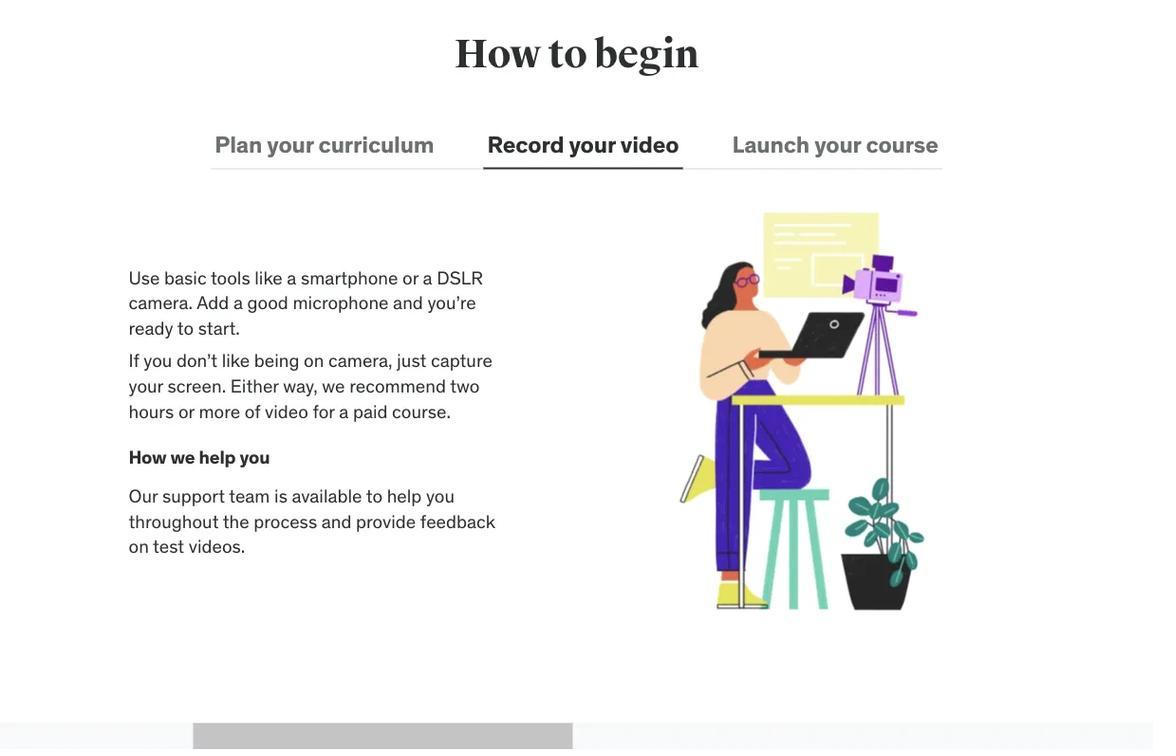 Task type: vqa. For each thing, say whether or not it's contained in the screenshot.
you to the left
yes



Task type: locate. For each thing, give the bounding box(es) containing it.
you right if
[[144, 349, 172, 372]]

help up support
[[199, 446, 236, 469]]

1 horizontal spatial like
[[255, 266, 283, 289]]

1 vertical spatial video
[[265, 400, 308, 423]]

on inside if you don't like being on camera, just capture your screen. either way, we recommend two hours or more of video for a paid course.
[[304, 349, 324, 372]]

1 vertical spatial how
[[129, 446, 167, 469]]

1 vertical spatial help
[[387, 485, 422, 507]]

0 vertical spatial like
[[255, 266, 283, 289]]

1 vertical spatial and
[[321, 510, 352, 533]]

a inside if you don't like being on camera, just capture your screen. either way, we recommend two hours or more of video for a paid course.
[[339, 400, 349, 423]]

2 vertical spatial you
[[426, 485, 455, 507]]

your
[[267, 130, 314, 158], [569, 130, 616, 158], [814, 130, 861, 158], [129, 375, 163, 397]]

0 vertical spatial you
[[144, 349, 172, 372]]

record
[[487, 130, 564, 158]]

your inside if you don't like being on camera, just capture your screen. either way, we recommend two hours or more of video for a paid course.
[[129, 375, 163, 397]]

1 horizontal spatial help
[[387, 485, 422, 507]]

to
[[548, 30, 587, 79], [177, 317, 194, 339], [366, 485, 383, 507]]

how to begin
[[454, 30, 699, 79]]

you inside our support team is available to help you throughout the process and provide feedback on test videos.
[[426, 485, 455, 507]]

smartphone
[[301, 266, 398, 289]]

0 vertical spatial help
[[199, 446, 236, 469]]

good
[[247, 291, 288, 314]]

0 horizontal spatial we
[[170, 446, 195, 469]]

0 vertical spatial and
[[393, 291, 423, 314]]

0 horizontal spatial to
[[177, 317, 194, 339]]

video down way,
[[265, 400, 308, 423]]

just
[[397, 349, 426, 372]]

for
[[313, 400, 335, 423]]

to up provide
[[366, 485, 383, 507]]

use
[[129, 266, 160, 289]]

paid
[[353, 400, 388, 423]]

how
[[454, 30, 541, 79], [129, 446, 167, 469]]

2 vertical spatial to
[[366, 485, 383, 507]]

1 vertical spatial to
[[177, 317, 194, 339]]

2 horizontal spatial you
[[426, 485, 455, 507]]

0 vertical spatial on
[[304, 349, 324, 372]]

your for plan
[[267, 130, 314, 158]]

microphone
[[293, 291, 389, 314]]

a up good
[[287, 266, 296, 289]]

1 horizontal spatial on
[[304, 349, 324, 372]]

or inside if you don't like being on camera, just capture your screen. either way, we recommend two hours or more of video for a paid course.
[[178, 400, 194, 423]]

how up our
[[129, 446, 167, 469]]

your inside button
[[814, 130, 861, 158]]

0 horizontal spatial how
[[129, 446, 167, 469]]

we up for on the left bottom of page
[[322, 375, 345, 397]]

of
[[245, 400, 260, 423]]

how for how we help you
[[129, 446, 167, 469]]

dslr
[[437, 266, 483, 289]]

we
[[322, 375, 345, 397], [170, 446, 195, 469]]

0 horizontal spatial on
[[129, 535, 149, 558]]

like inside use basic tools like a smartphone or a dslr camera. add a good microphone and you're ready to start.
[[255, 266, 283, 289]]

camera.
[[129, 291, 193, 314]]

or down screen.
[[178, 400, 194, 423]]

video down begin
[[620, 130, 679, 158]]

support
[[162, 485, 225, 507]]

you inside if you don't like being on camera, just capture your screen. either way, we recommend two hours or more of video for a paid course.
[[144, 349, 172, 372]]

and
[[393, 291, 423, 314], [321, 510, 352, 533]]

to left start.
[[177, 317, 194, 339]]

tab list
[[211, 122, 942, 169]]

your inside button
[[569, 130, 616, 158]]

on up way,
[[304, 349, 324, 372]]

like
[[255, 266, 283, 289], [222, 349, 250, 372]]

launch your course button
[[728, 122, 942, 167]]

like up good
[[255, 266, 283, 289]]

1 vertical spatial we
[[170, 446, 195, 469]]

0 vertical spatial or
[[402, 266, 419, 289]]

1 horizontal spatial to
[[366, 485, 383, 507]]

1 horizontal spatial we
[[322, 375, 345, 397]]

your left course
[[814, 130, 861, 158]]

1 horizontal spatial and
[[393, 291, 423, 314]]

like inside if you don't like being on camera, just capture your screen. either way, we recommend two hours or more of video for a paid course.
[[222, 349, 250, 372]]

screen.
[[168, 375, 226, 397]]

ready
[[129, 317, 173, 339]]

0 horizontal spatial or
[[178, 400, 194, 423]]

1 horizontal spatial or
[[402, 266, 419, 289]]

video
[[620, 130, 679, 158], [265, 400, 308, 423]]

launch your course
[[732, 130, 938, 158]]

recommend
[[349, 375, 446, 397]]

start.
[[198, 317, 240, 339]]

camera,
[[328, 349, 392, 372]]

to left begin
[[548, 30, 587, 79]]

or
[[402, 266, 419, 289], [178, 400, 194, 423]]

you
[[144, 349, 172, 372], [240, 446, 270, 469], [426, 485, 455, 507]]

your right plan
[[267, 130, 314, 158]]

or inside use basic tools like a smartphone or a dslr camera. add a good microphone and you're ready to start.
[[402, 266, 419, 289]]

video inside button
[[620, 130, 679, 158]]

add
[[197, 291, 229, 314]]

your up hours
[[129, 375, 163, 397]]

0 horizontal spatial and
[[321, 510, 352, 533]]

0 vertical spatial we
[[322, 375, 345, 397]]

0 horizontal spatial you
[[144, 349, 172, 372]]

0 vertical spatial how
[[454, 30, 541, 79]]

on
[[304, 349, 324, 372], [129, 535, 149, 558]]

1 vertical spatial or
[[178, 400, 194, 423]]

to inside our support team is available to help you throughout the process and provide feedback on test videos.
[[366, 485, 383, 507]]

0 vertical spatial to
[[548, 30, 587, 79]]

help
[[199, 446, 236, 469], [387, 485, 422, 507]]

we up support
[[170, 446, 195, 469]]

like up either
[[222, 349, 250, 372]]

0 vertical spatial video
[[620, 130, 679, 158]]

0 horizontal spatial like
[[222, 349, 250, 372]]

don't
[[176, 349, 217, 372]]

0 horizontal spatial video
[[265, 400, 308, 423]]

a
[[287, 266, 296, 289], [423, 266, 432, 289], [233, 291, 243, 314], [339, 400, 349, 423]]

your right 'record'
[[569, 130, 616, 158]]

on left the test
[[129, 535, 149, 558]]

your inside button
[[267, 130, 314, 158]]

a right for on the left bottom of page
[[339, 400, 349, 423]]

and left you're
[[393, 291, 423, 314]]

you up feedback
[[426, 485, 455, 507]]

1 horizontal spatial video
[[620, 130, 679, 158]]

your for launch
[[814, 130, 861, 158]]

1 vertical spatial like
[[222, 349, 250, 372]]

1 vertical spatial on
[[129, 535, 149, 558]]

1 horizontal spatial how
[[454, 30, 541, 79]]

how we help you
[[129, 446, 270, 469]]

you up team
[[240, 446, 270, 469]]

how up 'record'
[[454, 30, 541, 79]]

1 horizontal spatial you
[[240, 446, 270, 469]]

record your video
[[487, 130, 679, 158]]

tab list containing plan your curriculum
[[211, 122, 942, 169]]

or left dslr
[[402, 266, 419, 289]]

and inside our support team is available to help you throughout the process and provide feedback on test videos.
[[321, 510, 352, 533]]

and down available at the left bottom
[[321, 510, 352, 533]]

we inside if you don't like being on camera, just capture your screen. either way, we recommend two hours or more of video for a paid course.
[[322, 375, 345, 397]]

help up provide
[[387, 485, 422, 507]]



Task type: describe. For each thing, give the bounding box(es) containing it.
a right add
[[233, 291, 243, 314]]

available
[[292, 485, 362, 507]]

video inside if you don't like being on camera, just capture your screen. either way, we recommend two hours or more of video for a paid course.
[[265, 400, 308, 423]]

feedback
[[420, 510, 495, 533]]

basic
[[164, 266, 207, 289]]

either
[[230, 375, 279, 397]]

2 horizontal spatial to
[[548, 30, 587, 79]]

tools
[[211, 266, 250, 289]]

begin
[[594, 30, 699, 79]]

curriculum
[[319, 130, 434, 158]]

your for record
[[569, 130, 616, 158]]

help inside our support team is available to help you throughout the process and provide feedback on test videos.
[[387, 485, 422, 507]]

way,
[[283, 375, 318, 397]]

to inside use basic tools like a smartphone or a dslr camera. add a good microphone and you're ready to start.
[[177, 317, 194, 339]]

course
[[866, 130, 938, 158]]

is
[[274, 485, 287, 507]]

more
[[199, 400, 240, 423]]

use basic tools like a smartphone or a dslr camera. add a good microphone and you're ready to start.
[[129, 266, 483, 339]]

plan
[[215, 130, 262, 158]]

being
[[254, 349, 299, 372]]

our support team is available to help you throughout the process and provide feedback on test videos.
[[129, 485, 495, 558]]

plan your curriculum button
[[211, 122, 438, 167]]

plan your curriculum
[[215, 130, 434, 158]]

0 horizontal spatial help
[[199, 446, 236, 469]]

hours
[[129, 400, 174, 423]]

like for tools
[[255, 266, 283, 289]]

like for don't
[[222, 349, 250, 372]]

team
[[229, 485, 270, 507]]

two
[[450, 375, 480, 397]]

course.
[[392, 400, 451, 423]]

you're
[[427, 291, 476, 314]]

provide
[[356, 510, 416, 533]]

a left dslr
[[423, 266, 432, 289]]

launch
[[732, 130, 810, 158]]

and inside use basic tools like a smartphone or a dslr camera. add a good microphone and you're ready to start.
[[393, 291, 423, 314]]

on inside our support team is available to help you throughout the process and provide feedback on test videos.
[[129, 535, 149, 558]]

if
[[129, 349, 139, 372]]

the
[[223, 510, 249, 533]]

test
[[153, 535, 184, 558]]

1 vertical spatial you
[[240, 446, 270, 469]]

process
[[254, 510, 317, 533]]

if you don't like being on camera, just capture your screen. either way, we recommend two hours or more of video for a paid course.
[[129, 349, 492, 423]]

capture
[[431, 349, 492, 372]]

record your video button
[[484, 122, 683, 167]]

how for how to begin
[[454, 30, 541, 79]]

throughout
[[129, 510, 219, 533]]

videos.
[[189, 535, 245, 558]]

our
[[129, 485, 158, 507]]



